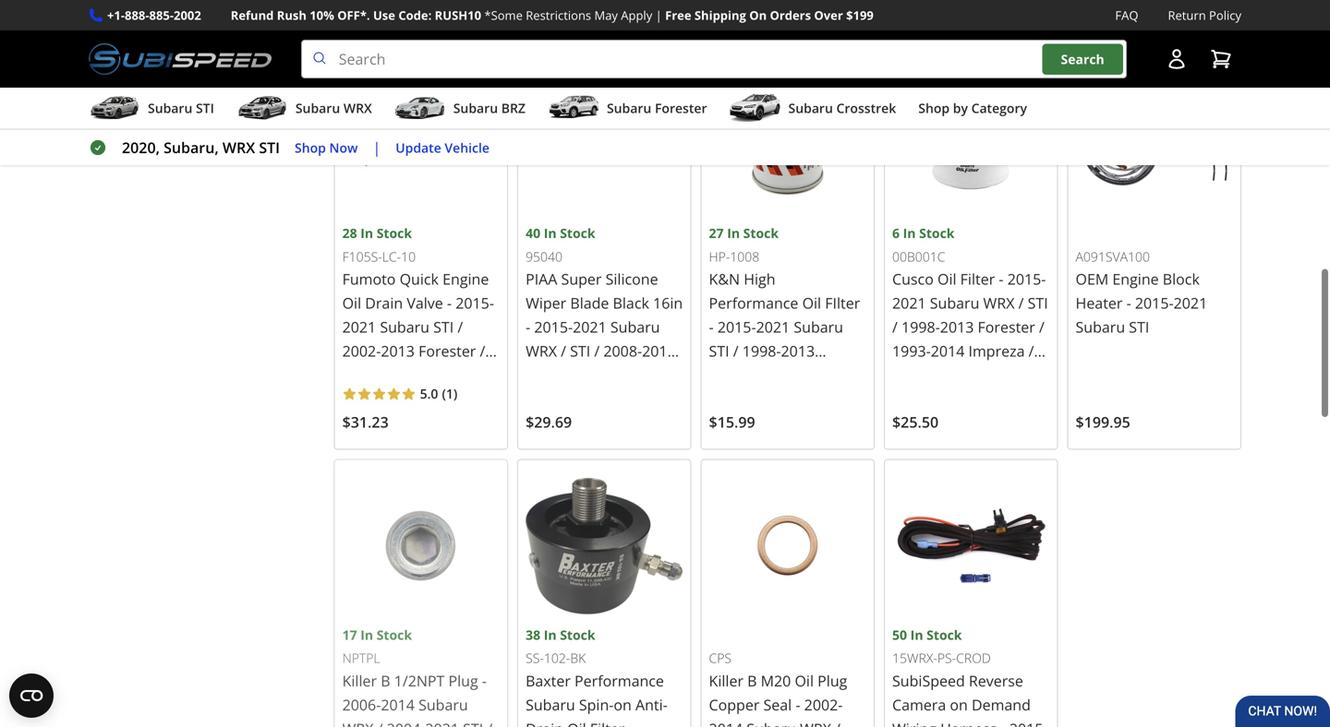 Task type: describe. For each thing, give the bounding box(es) containing it.
crosstrek
[[836, 99, 896, 117]]

ss-
[[526, 650, 544, 668]]

a subaru brz thumbnail image image
[[394, 94, 446, 122]]

k&n
[[709, 269, 740, 289]]

in for 102-
[[544, 627, 557, 644]]

- inside 6 in stock 00b001c cusco oil filter - 2015- 2021 subaru wrx / sti / 1998-2013 forester / 1993-2014 impreza / 2013-2016 scion fr-s / 2013-2020 subaru brz / 2017-2019 toyota 86
[[999, 269, 1004, 289]]

s
[[1031, 366, 1039, 385]]

subaru inside a091sva100 oem engine block heater - 2015-2021 subaru sti
[[1076, 318, 1125, 337]]

00b001c
[[892, 248, 945, 266]]

2014 inside cps killer b m20 oil plug copper seal - 2002- 2014 subaru wrx
[[709, 719, 743, 728]]

$23.48 link
[[334, 0, 508, 48]]

$199
[[846, 7, 874, 24]]

valve
[[407, 293, 443, 313]]

killer inside cps killer b m20 oil plug copper seal - 2002- 2014 subaru wrx
[[709, 671, 744, 691]]

forester inside 6 in stock 00b001c cusco oil filter - 2015- 2021 subaru wrx / sti / 1998-2013 forester / 1993-2014 impreza / 2013-2016 scion fr-s / 2013-2020 subaru brz / 2017-2019 toyota 86
[[978, 318, 1035, 337]]

shop now link
[[295, 137, 358, 158]]

2014 inside 28 in stock f105s-lc-10 fumoto quick engine oil drain valve - 2015- 2021 subaru sti / 2002-2013 forester / 2002-2014 impreza
[[381, 366, 415, 385]]

shop for shop now
[[295, 139, 326, 156]]

2016
[[931, 366, 965, 385]]

cps killer b m20 oil plug copper seal - 2002- 2014 subaru wrx
[[709, 650, 857, 728]]

95040
[[526, 248, 563, 266]]

now
[[329, 139, 358, 156]]

)
[[453, 385, 458, 403]]

ps-
[[937, 650, 956, 668]]

demand
[[972, 695, 1031, 715]]

fumoto quick engine oil drain valve - 2015-2021 subaru sti / 2002-2013 forester / 2002-2014 impreza image
[[342, 66, 500, 223]]

shop by category
[[918, 99, 1027, 117]]

2021 inside 6 in stock 00b001c cusco oil filter - 2015- 2021 subaru wrx / sti / 1998-2013 forester / 1993-2014 impreza / 2013-2016 scion fr-s / 2013-2020 subaru brz / 2017-2019 toyota 86
[[892, 293, 926, 313]]

shop by category button
[[918, 92, 1027, 129]]

brz inside dropdown button
[[501, 99, 526, 117]]

nptpl
[[342, 650, 380, 668]]

shop for shop by category
[[918, 99, 950, 117]]

2006-
[[342, 695, 381, 715]]

1 vertical spatial 2002-
[[342, 366, 381, 385]]

button image
[[1166, 48, 1188, 70]]

2021 inside 27 in stock hp-1008 k&n high performance oil filter - 2015-2021 subaru sti / 1998-2013 forester / 1993-2014 impreza
[[756, 317, 790, 337]]

subaru forester button
[[548, 92, 707, 129]]

impreza inside 27 in stock hp-1008 k&n high performance oil filter - 2015-2021 subaru sti / 1998-2013 forester / 1993-2014 impreza
[[709, 390, 765, 409]]

orders
[[770, 7, 811, 24]]

2002- inside cps killer b m20 oil plug copper seal - 2002- 2014 subaru wrx
[[804, 695, 843, 715]]

40 in stock 95040 piaa super silicone wiper blade black 16in - 2015-2021 subaru wrx / sti / 2008-2014 impreza
[[526, 225, 683, 385]]

code:
[[398, 7, 432, 24]]

1
[[446, 385, 453, 403]]

in for killer
[[360, 627, 373, 644]]

hp-
[[709, 248, 730, 266]]

block
[[1163, 269, 1200, 289]]

5.0 ( 1 )
[[420, 385, 458, 403]]

a subaru crosstrek thumbnail image image
[[729, 94, 781, 122]]

40
[[526, 225, 540, 242]]

filter
[[825, 293, 860, 313]]

0 vertical spatial 2002-
[[342, 342, 381, 361]]

vehicle
[[445, 139, 489, 156]]

17 in stock nptpl killer b 1/2npt plug - 2006-2014 subaru wrx / 2004-2021 sti
[[342, 627, 497, 728]]

subaru inside '40 in stock 95040 piaa super silicone wiper blade black 16in - 2015-2021 subaru wrx / sti / 2008-2014 impreza'
[[610, 318, 660, 337]]

2 2013- from the top
[[892, 390, 931, 409]]

$18.00
[[709, 10, 755, 30]]

- inside 17 in stock nptpl killer b 1/2npt plug - 2006-2014 subaru wrx / 2004-2021 sti
[[482, 671, 487, 691]]

subaru brz button
[[394, 92, 526, 129]]

2014 inside 27 in stock hp-1008 k&n high performance oil filter - 2015-2021 subaru sti / 1998-2013 forester / 1993-2014 impreza
[[818, 366, 852, 385]]

/ inside 17 in stock nptpl killer b 1/2npt plug - 2006-2014 subaru wrx / 2004-2021 sti
[[377, 719, 383, 728]]

17
[[342, 627, 357, 644]]

update vehicle
[[396, 139, 489, 156]]

impreza inside 28 in stock f105s-lc-10 fumoto quick engine oil drain valve - 2015- 2021 subaru sti / 2002-2013 forester / 2002-2014 impreza
[[418, 366, 475, 385]]

stock for lc-
[[377, 225, 412, 242]]

killer b 1/2npt plug - 2006-2014 subaru wrx / 2004-2021 sti / 2006-2013 forester xt image
[[342, 468, 500, 625]]

6 in stock 00b001c cusco oil filter - 2015- 2021 subaru wrx / sti / 1998-2013 forester / 1993-2014 impreza / 2013-2016 scion fr-s / 2013-2020 subaru brz / 2017-2019 toyota 86
[[892, 225, 1049, 433]]

cusco oil filter - 2015-2021 subaru wrx / sti / 1998-2013 forester / 1993-2014 impreza / 2013-2016 scion fr-s / 2013-2020 subaru brz / 2017-2019 toyota 86 image
[[892, 66, 1050, 223]]

- inside 27 in stock hp-1008 k&n high performance oil filter - 2015-2021 subaru sti / 1998-2013 forester / 1993-2014 impreza
[[709, 317, 714, 337]]

2008-
[[603, 342, 642, 361]]

piaa
[[526, 269, 557, 289]]

a091sva100
[[1076, 248, 1150, 266]]

sti inside 28 in stock f105s-lc-10 fumoto quick engine oil drain valve - 2015- 2021 subaru sti / 2002-2013 forester / 2002-2014 impreza
[[433, 317, 454, 337]]

search button
[[1042, 44, 1123, 75]]

in for ps-
[[910, 627, 923, 644]]

sti inside '40 in stock 95040 piaa super silicone wiper blade black 16in - 2015-2021 subaru wrx / sti / 2008-2014 impreza'
[[570, 342, 590, 361]]

baxter performance subaru spin-on anti-drain oil filter adapter - subaru models (inc. 2015-2024 subaru wrx / 2022-2024 toyota gr86/ 2020-2024 subaru brz) image
[[526, 468, 683, 625]]

forester inside dropdown button
[[655, 99, 707, 117]]

stock for 102-
[[560, 627, 595, 644]]

a subaru wrx thumbnail image image
[[236, 94, 288, 122]]

silicone
[[606, 269, 658, 289]]

subaru inside 28 in stock f105s-lc-10 fumoto quick engine oil drain valve - 2015- 2021 subaru sti / 2002-2013 forester / 2002-2014 impreza
[[380, 317, 429, 337]]

$25.50
[[892, 412, 939, 432]]

- inside a091sva100 oem engine block heater - 2015-2021 subaru sti
[[1126, 293, 1131, 313]]

policy
[[1209, 7, 1241, 24]]

harness
[[940, 720, 997, 728]]

impreza inside '40 in stock 95040 piaa super silicone wiper blade black 16in - 2015-2021 subaru wrx / sti / 2008-2014 impreza'
[[526, 366, 582, 385]]

1/2npt
[[394, 671, 445, 691]]

2020
[[931, 390, 965, 409]]

oil inside cps killer b m20 oil plug copper seal - 2002- 2014 subaru wrx
[[795, 671, 814, 691]]

in for 1008
[[727, 225, 740, 242]]

in for lc-
[[360, 225, 373, 242]]

2015- inside '40 in stock 95040 piaa super silicone wiper blade black 16in - 2015-2021 subaru wrx / sti / 2008-2014 impreza'
[[534, 318, 573, 337]]

reverse
[[969, 671, 1023, 691]]

1008
[[730, 248, 760, 266]]

$31.23
[[342, 412, 389, 432]]

forester inside 27 in stock hp-1008 k&n high performance oil filter - 2015-2021 subaru sti / 1998-2013 forester / 1993-2014 impreza
[[709, 366, 766, 385]]

search input field
[[301, 40, 1127, 79]]

in for cusco
[[903, 225, 916, 242]]

wiring
[[892, 720, 937, 728]]

update vehicle button
[[396, 137, 489, 158]]

$29.69
[[526, 412, 572, 432]]

888-
[[125, 7, 149, 24]]

- inside 50 in stock 15wrx-ps-crod subispeed reverse camera on demand wiring harness - 201
[[1001, 720, 1006, 728]]

a091sva100 oem engine block heater - 2015-2021 subaru sti
[[1076, 248, 1207, 337]]

stock for ps-
[[927, 627, 962, 644]]

scion
[[968, 366, 1005, 385]]

2021 inside 17 in stock nptpl killer b 1/2npt plug - 2006-2014 subaru wrx / 2004-2021 sti
[[425, 719, 459, 728]]

refund
[[231, 7, 274, 24]]

subaru sti
[[148, 99, 214, 117]]

$9.05 link
[[517, 0, 691, 48]]

subispeed logo image
[[89, 40, 271, 79]]

- inside cps killer b m20 oil plug copper seal - 2002- 2014 subaru wrx
[[796, 695, 800, 715]]

sti inside 27 in stock hp-1008 k&n high performance oil filter - 2015-2021 subaru sti / 1998-2013 forester / 1993-2014 impreza
[[709, 342, 729, 361]]

5.0
[[420, 385, 438, 403]]

subaru wrx button
[[236, 92, 372, 129]]

wrx down a subaru wrx thumbnail image
[[222, 138, 255, 158]]

return policy link
[[1168, 6, 1241, 25]]

38 in stock ss-102-bk
[[526, 627, 595, 668]]

2019
[[940, 414, 974, 433]]

free
[[665, 7, 691, 24]]

6
[[892, 225, 900, 242]]

2015- inside a091sva100 oem engine block heater - 2015-2021 subaru sti
[[1135, 293, 1174, 313]]

2021 inside a091sva100 oem engine block heater - 2015-2021 subaru sti
[[1174, 293, 1207, 313]]

2015- inside 6 in stock 00b001c cusco oil filter - 2015- 2021 subaru wrx / sti / 1998-2013 forester / 1993-2014 impreza / 2013-2016 scion fr-s / 2013-2020 subaru brz / 2017-2019 toyota 86
[[1007, 269, 1046, 289]]

$1.20
[[1076, 10, 1113, 30]]

1993- inside 6 in stock 00b001c cusco oil filter - 2015- 2021 subaru wrx / sti / 1998-2013 forester / 1993-2014 impreza / 2013-2016 scion fr-s / 2013-2020 subaru brz / 2017-2019 toyota 86
[[892, 342, 931, 361]]

filter
[[960, 269, 995, 289]]

may
[[594, 7, 618, 24]]

2021 inside 28 in stock f105s-lc-10 fumoto quick engine oil drain valve - 2015- 2021 subaru sti / 2002-2013 forester / 2002-2014 impreza
[[342, 317, 376, 337]]

86
[[1028, 414, 1045, 433]]

wrx inside 6 in stock 00b001c cusco oil filter - 2015- 2021 subaru wrx / sti / 1998-2013 forester / 1993-2014 impreza / 2013-2016 scion fr-s / 2013-2020 subaru brz / 2017-2019 toyota 86
[[983, 293, 1015, 313]]

wiper
[[526, 293, 566, 313]]

subaru crosstrek
[[788, 99, 896, 117]]



Task type: vqa. For each thing, say whether or not it's contained in the screenshot.
2017 Subaru BRZ 2017
no



Task type: locate. For each thing, give the bounding box(es) containing it.
2013- up 2020
[[892, 366, 931, 385]]

2021 down the block
[[1174, 293, 1207, 313]]

2015- down the block
[[1135, 293, 1174, 313]]

0 vertical spatial |
[[655, 7, 662, 24]]

killer inside 17 in stock nptpl killer b 1/2npt plug - 2006-2014 subaru wrx / 2004-2021 sti
[[342, 671, 377, 691]]

plug inside cps killer b m20 oil plug copper seal - 2002- 2014 subaru wrx
[[818, 671, 847, 691]]

in right 17
[[360, 627, 373, 644]]

forester up '$15.99'
[[709, 366, 766, 385]]

brz inside 6 in stock 00b001c cusco oil filter - 2015- 2021 subaru wrx / sti / 1998-2013 forester / 1993-2014 impreza / 2013-2016 scion fr-s / 2013-2020 subaru brz / 2017-2019 toyota 86
[[1022, 390, 1049, 409]]

in inside 6 in stock 00b001c cusco oil filter - 2015- 2021 subaru wrx / sti / 1998-2013 forester / 1993-2014 impreza / 2013-2016 scion fr-s / 2013-2020 subaru brz / 2017-2019 toyota 86
[[903, 225, 916, 242]]

over
[[814, 7, 843, 24]]

killer down cps
[[709, 671, 744, 691]]

stock up 1008
[[743, 225, 779, 242]]

2021
[[892, 293, 926, 313], [1174, 293, 1207, 313], [342, 317, 376, 337], [756, 317, 790, 337], [573, 318, 607, 337], [425, 719, 459, 728]]

wrx down wiper
[[526, 342, 557, 361]]

1 engine from the left
[[443, 269, 489, 289]]

subaru wrx
[[295, 99, 372, 117]]

wrx down filter
[[983, 293, 1015, 313]]

1 horizontal spatial plug
[[818, 671, 847, 691]]

2002-
[[342, 342, 381, 361], [342, 366, 381, 385], [804, 695, 843, 715]]

2021 inside '40 in stock 95040 piaa super silicone wiper blade black 16in - 2015-2021 subaru wrx / sti / 2008-2014 impreza'
[[573, 318, 607, 337]]

0 vertical spatial 1998-
[[902, 318, 940, 337]]

10%
[[310, 7, 334, 24]]

- right 1/2npt
[[482, 671, 487, 691]]

wrx down 2006-
[[342, 719, 374, 728]]

sti left heater
[[1028, 293, 1048, 313]]

in inside 50 in stock 15wrx-ps-crod subispeed reverse camera on demand wiring harness - 201
[[910, 627, 923, 644]]

in right 6
[[903, 225, 916, 242]]

1 vertical spatial |
[[373, 138, 381, 158]]

b
[[381, 671, 390, 691], [747, 671, 757, 691]]

+1-888-885-2002
[[107, 7, 201, 24]]

2014 up '2016'
[[931, 342, 965, 361]]

2014 down 'copper'
[[709, 719, 743, 728]]

2 vertical spatial 2002-
[[804, 695, 843, 715]]

cusco
[[892, 269, 934, 289]]

/
[[1018, 293, 1024, 313], [458, 317, 463, 337], [892, 318, 898, 337], [1039, 318, 1045, 337], [480, 342, 485, 361], [733, 342, 739, 361], [561, 342, 566, 361], [594, 342, 600, 361], [1029, 342, 1034, 361], [770, 366, 776, 385], [1043, 366, 1048, 385], [892, 414, 898, 433], [377, 719, 383, 728]]

camera
[[892, 695, 946, 715]]

sti down a091sva100
[[1129, 318, 1149, 337]]

1 horizontal spatial 1993-
[[892, 342, 931, 361]]

- right seal
[[796, 695, 800, 715]]

stock up 95040
[[560, 225, 595, 242]]

k&n high performance oil filter - 2015-2021 subaru sti / 1998-2013 forester / 1993-2014 impreza image
[[709, 66, 866, 223]]

2013 up '2016'
[[940, 318, 974, 337]]

copper
[[709, 695, 760, 715]]

seal
[[763, 695, 792, 715]]

sti inside 6 in stock 00b001c cusco oil filter - 2015- 2021 subaru wrx / sti / 1998-2013 forester / 1993-2014 impreza / 2013-2016 scion fr-s / 2013-2020 subaru brz / 2017-2019 toyota 86
[[1028, 293, 1048, 313]]

engine inside 28 in stock f105s-lc-10 fumoto quick engine oil drain valve - 2015- 2021 subaru sti / 2002-2013 forester / 2002-2014 impreza
[[443, 269, 489, 289]]

38
[[526, 627, 540, 644]]

1 horizontal spatial |
[[655, 7, 662, 24]]

2013 down performance at the right top of page
[[781, 342, 815, 361]]

forester down search input field
[[655, 99, 707, 117]]

50 in stock 15wrx-ps-crod subispeed reverse camera on demand wiring harness - 201
[[892, 627, 1048, 728]]

forester up 1
[[418, 342, 476, 361]]

$44.99 link
[[884, 0, 1058, 48]]

0 vertical spatial brz
[[501, 99, 526, 117]]

0 horizontal spatial |
[[373, 138, 381, 158]]

b left 1/2npt
[[381, 671, 390, 691]]

1 plug from the left
[[448, 671, 478, 691]]

wrx inside 'dropdown button'
[[343, 99, 372, 117]]

in for piaa
[[544, 225, 557, 242]]

50
[[892, 627, 907, 644]]

1998- inside 6 in stock 00b001c cusco oil filter - 2015- 2021 subaru wrx / sti / 1998-2013 forester / 1993-2014 impreza / 2013-2016 scion fr-s / 2013-2020 subaru brz / 2017-2019 toyota 86
[[902, 318, 940, 337]]

2014 up 2004-
[[381, 695, 415, 715]]

- right heater
[[1126, 293, 1131, 313]]

- right filter
[[999, 269, 1004, 289]]

2015- inside 27 in stock hp-1008 k&n high performance oil filter - 2015-2021 subaru sti / 1998-2013 forester / 1993-2014 impreza
[[718, 317, 756, 337]]

1 horizontal spatial 2013
[[781, 342, 815, 361]]

2015- right 'valve'
[[456, 293, 494, 313]]

stock inside '40 in stock 95040 piaa super silicone wiper blade black 16in - 2015-2021 subaru wrx / sti / 2008-2014 impreza'
[[560, 225, 595, 242]]

| left free
[[655, 7, 662, 24]]

2004-
[[387, 719, 425, 728]]

oil
[[938, 269, 956, 289], [342, 293, 361, 313], [802, 293, 821, 313], [795, 671, 814, 691]]

27 in stock hp-1008 k&n high performance oil filter - 2015-2021 subaru sti / 1998-2013 forester / 1993-2014 impreza
[[709, 225, 860, 409]]

2013
[[940, 318, 974, 337], [381, 342, 415, 361], [781, 342, 815, 361]]

2 b from the left
[[747, 671, 757, 691]]

sti down a subaru wrx thumbnail image
[[259, 138, 280, 158]]

update
[[396, 139, 441, 156]]

2015- inside 28 in stock f105s-lc-10 fumoto quick engine oil drain valve - 2015- 2021 subaru sti / 2002-2013 forester / 2002-2014 impreza
[[456, 293, 494, 313]]

killer b m20 oil plug copper seal - 2002-2014 subaru wrx / 2004-2021 sti / 2006-2013 forester xt image
[[709, 468, 866, 625]]

2015- down performance at the right top of page
[[718, 317, 756, 337]]

2014 inside 6 in stock 00b001c cusco oil filter - 2015- 2021 subaru wrx / sti / 1998-2013 forester / 1993-2014 impreza / 2013-2016 scion fr-s / 2013-2020 subaru brz / 2017-2019 toyota 86
[[931, 342, 965, 361]]

shop inside dropdown button
[[918, 99, 950, 117]]

in right 40
[[544, 225, 557, 242]]

2002- right seal
[[804, 695, 843, 715]]

885-
[[149, 7, 174, 24]]

15wrx-
[[892, 650, 937, 668]]

brz left a subaru forester thumbnail image
[[501, 99, 526, 117]]

2013 inside 27 in stock hp-1008 k&n high performance oil filter - 2015-2021 subaru sti / 1998-2013 forester / 1993-2014 impreza
[[781, 342, 815, 361]]

1 vertical spatial brz
[[1022, 390, 1049, 409]]

subaru crosstrek button
[[729, 92, 896, 129]]

0 horizontal spatial engine
[[443, 269, 489, 289]]

plug right m20
[[818, 671, 847, 691]]

2 horizontal spatial 2013
[[940, 318, 974, 337]]

super
[[561, 269, 602, 289]]

brz
[[501, 99, 526, 117], [1022, 390, 1049, 409]]

plug inside 17 in stock nptpl killer b 1/2npt plug - 2006-2014 subaru wrx / 2004-2021 sti
[[448, 671, 478, 691]]

wrx inside 17 in stock nptpl killer b 1/2npt plug - 2006-2014 subaru wrx / 2004-2021 sti
[[342, 719, 374, 728]]

- inside 28 in stock f105s-lc-10 fumoto quick engine oil drain valve - 2015- 2021 subaru sti / 2002-2013 forester / 2002-2014 impreza
[[447, 293, 452, 313]]

0 vertical spatial shop
[[918, 99, 950, 117]]

shop left by
[[918, 99, 950, 117]]

stock up bk on the left of page
[[560, 627, 595, 644]]

0 horizontal spatial shop
[[295, 139, 326, 156]]

forester
[[655, 99, 707, 117], [978, 318, 1035, 337], [418, 342, 476, 361], [709, 366, 766, 385]]

16in
[[653, 293, 683, 313]]

sti down 'valve'
[[433, 317, 454, 337]]

in inside 28 in stock f105s-lc-10 fumoto quick engine oil drain valve - 2015- 2021 subaru sti / 2002-2013 forester / 2002-2014 impreza
[[360, 225, 373, 242]]

stock inside 17 in stock nptpl killer b 1/2npt plug - 2006-2014 subaru wrx / 2004-2021 sti
[[377, 627, 412, 644]]

0 horizontal spatial 2013
[[381, 342, 415, 361]]

refund rush 10% off*. use code: rush10 *some restrictions may apply | free shipping on orders over $199
[[231, 7, 874, 24]]

1 vertical spatial 1993-
[[780, 366, 818, 385]]

sti down performance at the right top of page
[[709, 342, 729, 361]]

28 in stock f105s-lc-10 fumoto quick engine oil drain valve - 2015- 2021 subaru sti / 2002-2013 forester / 2002-2014 impreza
[[342, 225, 494, 385]]

oil inside 6 in stock 00b001c cusco oil filter - 2015- 2021 subaru wrx / sti / 1998-2013 forester / 1993-2014 impreza / 2013-2016 scion fr-s / 2013-2020 subaru brz / 2017-2019 toyota 86
[[938, 269, 956, 289]]

subaru inside cps killer b m20 oil plug copper seal - 2002- 2014 subaru wrx
[[747, 719, 796, 728]]

killer down "nptpl"
[[342, 671, 377, 691]]

stock for killer
[[377, 627, 412, 644]]

1 2013- from the top
[[892, 366, 931, 385]]

0 vertical spatial 2013-
[[892, 366, 931, 385]]

2015- down wiper
[[534, 318, 573, 337]]

engine inside a091sva100 oem engine block heater - 2015-2021 subaru sti
[[1112, 269, 1159, 289]]

in right 50
[[910, 627, 923, 644]]

2021 down performance at the right top of page
[[756, 317, 790, 337]]

subaru sti button
[[89, 92, 214, 129]]

f105s-
[[342, 248, 382, 266]]

shipping
[[695, 7, 746, 24]]

stock for 1008
[[743, 225, 779, 242]]

oem engine block heater - 2015-2021 subaru sti image
[[1076, 66, 1233, 223]]

1998- inside 27 in stock hp-1008 k&n high performance oil filter - 2015-2021 subaru sti / 1998-2013 forester / 1993-2014 impreza
[[742, 342, 781, 361]]

in inside '40 in stock 95040 piaa super silicone wiper blade black 16in - 2015-2021 subaru wrx / sti / 2008-2014 impreza'
[[544, 225, 557, 242]]

1998- down cusco
[[902, 318, 940, 337]]

$1.20 link
[[1067, 0, 1241, 48]]

stock inside 27 in stock hp-1008 k&n high performance oil filter - 2015-2021 subaru sti / 1998-2013 forester / 1993-2014 impreza
[[743, 225, 779, 242]]

in inside 38 in stock ss-102-bk
[[544, 627, 557, 644]]

stock inside 28 in stock f105s-lc-10 fumoto quick engine oil drain valve - 2015- 2021 subaru sti / 2002-2013 forester / 2002-2014 impreza
[[377, 225, 412, 242]]

2015- right filter
[[1007, 269, 1046, 289]]

forester inside 28 in stock f105s-lc-10 fumoto quick engine oil drain valve - 2015- 2021 subaru sti / 2002-2013 forester / 2002-2014 impreza
[[418, 342, 476, 361]]

stock up lc-
[[377, 225, 412, 242]]

in inside 27 in stock hp-1008 k&n high performance oil filter - 2015-2021 subaru sti / 1998-2013 forester / 1993-2014 impreza
[[727, 225, 740, 242]]

restrictions
[[526, 7, 591, 24]]

$9.05
[[526, 10, 563, 30]]

2013-
[[892, 366, 931, 385], [892, 390, 931, 409]]

return
[[1168, 7, 1206, 24]]

$199.95
[[1076, 412, 1130, 432]]

engine down a091sva100
[[1112, 269, 1159, 289]]

2014
[[642, 342, 676, 361], [931, 342, 965, 361], [381, 366, 415, 385], [818, 366, 852, 385], [381, 695, 415, 715], [709, 719, 743, 728]]

*some
[[484, 7, 523, 24]]

impreza inside 6 in stock 00b001c cusco oil filter - 2015- 2021 subaru wrx / sti / 1998-2013 forester / 1993-2014 impreza / 2013-2016 scion fr-s / 2013-2020 subaru brz / 2017-2019 toyota 86
[[968, 342, 1025, 361]]

2021 down cusco
[[892, 293, 926, 313]]

wrx inside '40 in stock 95040 piaa super silicone wiper blade black 16in - 2015-2021 subaru wrx / sti / 2008-2014 impreza'
[[526, 342, 557, 361]]

stock up 00b001c
[[919, 225, 955, 242]]

killer
[[342, 671, 377, 691], [709, 671, 744, 691]]

stock inside 50 in stock 15wrx-ps-crod subispeed reverse camera on demand wiring harness - 201
[[927, 627, 962, 644]]

2021 down blade on the top
[[573, 318, 607, 337]]

stock for cusco
[[919, 225, 955, 242]]

forester up fr-
[[978, 318, 1035, 337]]

1998- down performance at the right top of page
[[742, 342, 781, 361]]

lc-
[[382, 248, 401, 266]]

- down performance at the right top of page
[[709, 317, 714, 337]]

b left m20
[[747, 671, 757, 691]]

a subaru forester thumbnail image image
[[548, 94, 599, 122]]

oil inside 27 in stock hp-1008 k&n high performance oil filter - 2015-2021 subaru sti / 1998-2013 forester / 1993-2014 impreza
[[802, 293, 821, 313]]

a subaru sti thumbnail image image
[[89, 94, 140, 122]]

1 vertical spatial shop
[[295, 139, 326, 156]]

1 horizontal spatial shop
[[918, 99, 950, 117]]

sti inside a091sva100 oem engine block heater - 2015-2021 subaru sti
[[1129, 318, 1149, 337]]

oil inside 28 in stock f105s-lc-10 fumoto quick engine oil drain valve - 2015- 2021 subaru sti / 2002-2013 forester / 2002-2014 impreza
[[342, 293, 361, 313]]

- down wiper
[[526, 318, 530, 337]]

impreza
[[968, 342, 1025, 361], [418, 366, 475, 385], [526, 366, 582, 385], [709, 390, 765, 409]]

subaru inside 27 in stock hp-1008 k&n high performance oil filter - 2015-2021 subaru sti / 1998-2013 forester / 1993-2014 impreza
[[794, 317, 843, 337]]

0 horizontal spatial b
[[381, 671, 390, 691]]

stock for piaa
[[560, 225, 595, 242]]

2020,
[[122, 138, 160, 158]]

sti inside 'dropdown button'
[[196, 99, 214, 117]]

b inside cps killer b m20 oil plug copper seal - 2002- 2014 subaru wrx
[[747, 671, 757, 691]]

black
[[613, 293, 649, 313]]

category
[[971, 99, 1027, 117]]

2013 inside 28 in stock f105s-lc-10 fumoto quick engine oil drain valve - 2015- 2021 subaru sti / 2002-2013 forester / 2002-2014 impreza
[[381, 342, 415, 361]]

subispeed
[[892, 671, 965, 691]]

102-
[[544, 650, 570, 668]]

1 horizontal spatial b
[[747, 671, 757, 691]]

2021 down drain
[[342, 317, 376, 337]]

shop now
[[295, 139, 358, 156]]

- right 'valve'
[[447, 293, 452, 313]]

0 vertical spatial 1993-
[[892, 342, 931, 361]]

2 engine from the left
[[1112, 269, 1159, 289]]

1993- down performance at the right top of page
[[780, 366, 818, 385]]

faq
[[1115, 7, 1138, 24]]

2002
[[174, 7, 201, 24]]

2014 left 5.0
[[381, 366, 415, 385]]

1 vertical spatial 1998-
[[742, 342, 781, 361]]

1 vertical spatial 2013-
[[892, 390, 931, 409]]

on
[[950, 695, 968, 715]]

1 horizontal spatial 1998-
[[902, 318, 940, 337]]

+1-
[[107, 7, 125, 24]]

2013 down drain
[[381, 342, 415, 361]]

open widget image
[[9, 674, 54, 719]]

piaa super silicone wiper blade black 16in - 2015-2021 subaru wrx / sti / 2008-2014 impreza image
[[526, 66, 683, 223]]

- down demand
[[1001, 720, 1006, 728]]

heater
[[1076, 293, 1123, 313]]

1 horizontal spatial engine
[[1112, 269, 1159, 289]]

2021 down 1/2npt
[[425, 719, 459, 728]]

use
[[373, 7, 395, 24]]

plug right 1/2npt
[[448, 671, 478, 691]]

stock inside 6 in stock 00b001c cusco oil filter - 2015- 2021 subaru wrx / sti / 1998-2013 forester / 1993-2014 impreza / 2013-2016 scion fr-s / 2013-2020 subaru brz / 2017-2019 toyota 86
[[919, 225, 955, 242]]

stock up "nptpl"
[[377, 627, 412, 644]]

b inside 17 in stock nptpl killer b 1/2npt plug - 2006-2014 subaru wrx / 2004-2021 sti
[[381, 671, 390, 691]]

2013- up $25.50
[[892, 390, 931, 409]]

crod
[[956, 650, 991, 668]]

1 killer from the left
[[342, 671, 377, 691]]

2014 inside 17 in stock nptpl killer b 1/2npt plug - 2006-2014 subaru wrx / 2004-2021 sti
[[381, 695, 415, 715]]

sti left 2008-
[[570, 342, 590, 361]]

fr-
[[1009, 366, 1031, 385]]

27
[[709, 225, 724, 242]]

2002- down drain
[[342, 342, 381, 361]]

2014 inside '40 in stock 95040 piaa super silicone wiper blade black 16in - 2015-2021 subaru wrx / sti / 2008-2014 impreza'
[[642, 342, 676, 361]]

wrx up now
[[343, 99, 372, 117]]

blade
[[570, 293, 609, 313]]

on
[[749, 7, 767, 24]]

subispeed reverse camera on demand wiring harness - 2015-2021 subaru wrx / sti / 2014-2018 forester / 2013-2017 crosstrek image
[[892, 468, 1050, 625]]

$44.99
[[892, 10, 939, 30]]

stock up ps-
[[927, 627, 962, 644]]

by
[[953, 99, 968, 117]]

engine right quick at the top of the page
[[443, 269, 489, 289]]

toyota
[[978, 414, 1025, 433]]

stock inside 38 in stock ss-102-bk
[[560, 627, 595, 644]]

in right 38
[[544, 627, 557, 644]]

shop left now
[[295, 139, 326, 156]]

apply
[[621, 7, 652, 24]]

- inside '40 in stock 95040 piaa super silicone wiper blade black 16in - 2015-2021 subaru wrx / sti / 2008-2014 impreza'
[[526, 318, 530, 337]]

| right now
[[373, 138, 381, 158]]

performance
[[709, 293, 798, 313]]

2 killer from the left
[[709, 671, 744, 691]]

0 horizontal spatial plug
[[448, 671, 478, 691]]

$15.99
[[709, 412, 755, 432]]

2014 down filter
[[818, 366, 852, 385]]

1 horizontal spatial killer
[[709, 671, 744, 691]]

2014 down 16in
[[642, 342, 676, 361]]

rush
[[277, 7, 307, 24]]

2015-
[[1007, 269, 1046, 289], [456, 293, 494, 313], [1135, 293, 1174, 313], [718, 317, 756, 337], [534, 318, 573, 337]]

wrx
[[343, 99, 372, 117], [222, 138, 255, 158], [983, 293, 1015, 313], [526, 342, 557, 361], [342, 719, 374, 728]]

1993- inside 27 in stock hp-1008 k&n high performance oil filter - 2015-2021 subaru sti / 1998-2013 forester / 1993-2014 impreza
[[780, 366, 818, 385]]

sti up 2020, subaru, wrx sti
[[196, 99, 214, 117]]

in right 28
[[360, 225, 373, 242]]

28
[[342, 225, 357, 242]]

1 b from the left
[[381, 671, 390, 691]]

0 horizontal spatial 1998-
[[742, 342, 781, 361]]

2 plug from the left
[[818, 671, 847, 691]]

0 horizontal spatial killer
[[342, 671, 377, 691]]

2013 inside 6 in stock 00b001c cusco oil filter - 2015- 2021 subaru wrx / sti / 1998-2013 forester / 1993-2014 impreza / 2013-2016 scion fr-s / 2013-2020 subaru brz / 2017-2019 toyota 86
[[940, 318, 974, 337]]

2002- up $31.23
[[342, 366, 381, 385]]

0 horizontal spatial 1993-
[[780, 366, 818, 385]]

in right 27
[[727, 225, 740, 242]]

1993- up '2016'
[[892, 342, 931, 361]]

0 horizontal spatial brz
[[501, 99, 526, 117]]

$23.48
[[342, 10, 389, 30]]

brz down s
[[1022, 390, 1049, 409]]

1 horizontal spatial brz
[[1022, 390, 1049, 409]]

subaru inside 17 in stock nptpl killer b 1/2npt plug - 2006-2014 subaru wrx / 2004-2021 sti
[[418, 695, 468, 715]]

m20
[[761, 671, 791, 691]]

in inside 17 in stock nptpl killer b 1/2npt plug - 2006-2014 subaru wrx / 2004-2021 sti
[[360, 627, 373, 644]]



